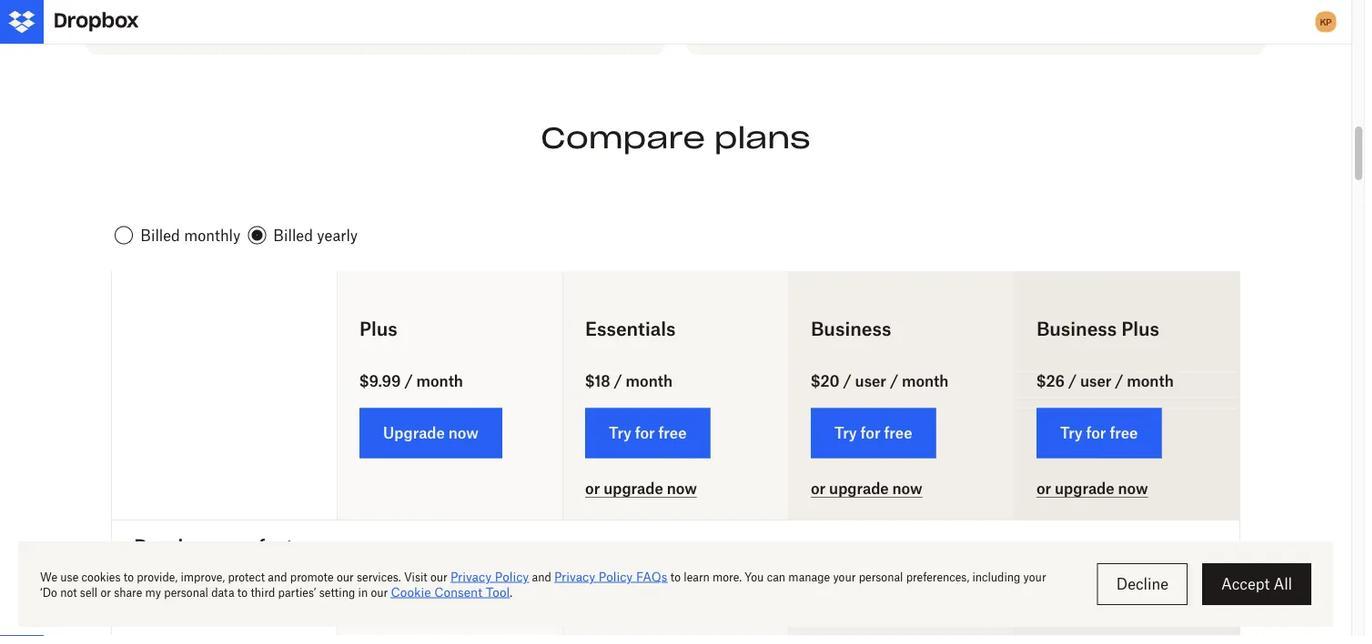 Task type: locate. For each thing, give the bounding box(es) containing it.
2 horizontal spatial try for free
[[1061, 424, 1138, 442]]

$9.99
[[360, 372, 401, 390]]

upgrade
[[383, 424, 445, 442]]

None radio
[[244, 221, 362, 250]]

or
[[585, 480, 600, 498], [811, 480, 826, 498], [1037, 480, 1052, 498]]

1 free from the left
[[659, 424, 687, 442]]

1 1 user from the left
[[433, 591, 468, 607]]

3 free from the left
[[1110, 424, 1138, 442]]

try down $20
[[835, 424, 857, 442]]

free
[[659, 424, 687, 442], [884, 424, 913, 442], [1110, 424, 1138, 442]]

2 or upgrade now link from the left
[[811, 480, 923, 498]]

0 horizontal spatial billed
[[140, 226, 180, 244]]

0 horizontal spatial try for free link
[[585, 408, 711, 459]]

2 upgrade from the left
[[830, 480, 889, 498]]

1 or upgrade now from the left
[[585, 480, 697, 498]]

try down $18 / month
[[609, 424, 632, 442]]

3 / from the left
[[844, 372, 852, 390]]

None radio
[[111, 221, 244, 250]]

plus
[[360, 318, 398, 340], [1122, 318, 1160, 340]]

try for free down $20 / user / month
[[835, 424, 913, 442]]

try for free link
[[585, 408, 711, 459], [811, 408, 936, 459], [1037, 408, 1162, 459]]

features
[[259, 535, 332, 557]]

now for or upgrade now link corresponding to 2nd try for free 'link' from right
[[893, 480, 923, 498]]

0 horizontal spatial 1
[[433, 591, 438, 607]]

for down $18 / month
[[635, 424, 655, 442]]

1 horizontal spatial for
[[861, 424, 881, 442]]

business
[[811, 318, 892, 340], [1037, 318, 1117, 340]]

billed left yearly at left
[[273, 226, 313, 244]]

$26
[[1037, 372, 1065, 390]]

try for free link down $20 / user / month
[[811, 408, 936, 459]]

or for or upgrade now link corresponding to 3rd try for free 'link' from the right
[[585, 480, 600, 498]]

try for free down $18 / month
[[609, 424, 687, 442]]

/
[[405, 372, 413, 390], [614, 372, 622, 390], [844, 372, 852, 390], [890, 372, 899, 390], [1069, 372, 1077, 390], [1116, 372, 1124, 390]]

0 horizontal spatial for
[[635, 424, 655, 442]]

free down $18 / month
[[659, 424, 687, 442]]

1 horizontal spatial or
[[811, 480, 826, 498]]

business up $20
[[811, 318, 892, 340]]

2 try for free from the left
[[835, 424, 913, 442]]

compare plans
[[541, 119, 811, 156]]

2 horizontal spatial try
[[1061, 424, 1083, 442]]

1 horizontal spatial 1 user
[[659, 591, 694, 607]]

0 horizontal spatial or upgrade now
[[585, 480, 697, 498]]

2 horizontal spatial try for free link
[[1037, 408, 1162, 459]]

try for 1st try for free 'link' from right
[[1061, 424, 1083, 442]]

3 try from the left
[[1061, 424, 1083, 442]]

$18 / month
[[585, 372, 673, 390]]

or upgrade now link for 2nd try for free 'link' from right
[[811, 480, 923, 498]]

2 month from the left
[[626, 372, 673, 390]]

1 horizontal spatial plus
[[1122, 318, 1160, 340]]

1 1 from the left
[[433, 591, 438, 607]]

3 or upgrade now link from the left
[[1037, 480, 1149, 498]]

business up $26
[[1037, 318, 1117, 340]]

upgrade now
[[383, 424, 479, 442]]

for
[[635, 424, 655, 442], [861, 424, 881, 442], [1087, 424, 1107, 442]]

4 / from the left
[[890, 372, 899, 390]]

free for 2nd try for free 'link' from right
[[884, 424, 913, 442]]

2 business from the left
[[1037, 318, 1117, 340]]

1 business from the left
[[811, 318, 892, 340]]

user
[[855, 372, 887, 390], [1081, 372, 1112, 390], [442, 591, 468, 607], [667, 591, 694, 607]]

0 horizontal spatial upgrade
[[604, 480, 663, 498]]

1 try for free from the left
[[609, 424, 687, 442]]

2 free from the left
[[884, 424, 913, 442]]

5 / from the left
[[1069, 372, 1077, 390]]

1 month from the left
[[417, 372, 463, 390]]

$9.99 / month
[[360, 372, 463, 390]]

0 horizontal spatial or
[[585, 480, 600, 498]]

try down $26
[[1061, 424, 1083, 442]]

1 horizontal spatial billed
[[273, 226, 313, 244]]

1 horizontal spatial free
[[884, 424, 913, 442]]

try
[[609, 424, 632, 442], [835, 424, 857, 442], [1061, 424, 1083, 442]]

upgrade
[[604, 480, 663, 498], [830, 480, 889, 498], [1055, 480, 1115, 498]]

3 try for free from the left
[[1061, 424, 1138, 442]]

0 horizontal spatial try
[[609, 424, 632, 442]]

for down $26 / user / month
[[1087, 424, 1107, 442]]

billed
[[140, 226, 180, 244], [273, 226, 313, 244]]

or upgrade now
[[585, 480, 697, 498], [811, 480, 923, 498], [1037, 480, 1149, 498]]

1 horizontal spatial 1
[[659, 591, 664, 607]]

1 horizontal spatial try for free link
[[811, 408, 936, 459]]

2 horizontal spatial or upgrade now link
[[1037, 480, 1149, 498]]

$26 / user / month
[[1037, 372, 1174, 390]]

0 horizontal spatial free
[[659, 424, 687, 442]]

kp button
[[1312, 7, 1341, 36]]

month
[[417, 372, 463, 390], [626, 372, 673, 390], [902, 372, 949, 390], [1127, 372, 1174, 390]]

2 / from the left
[[614, 372, 622, 390]]

1 try from the left
[[609, 424, 632, 442]]

2 horizontal spatial for
[[1087, 424, 1107, 442]]

free for 1st try for free 'link' from right
[[1110, 424, 1138, 442]]

plus up $9.99
[[360, 318, 398, 340]]

upgrade for 3rd try for free 'link' from the right
[[604, 480, 663, 498]]

2 horizontal spatial or upgrade now
[[1037, 480, 1149, 498]]

1 billed from the left
[[140, 226, 180, 244]]

1 or from the left
[[585, 480, 600, 498]]

1 for from the left
[[635, 424, 655, 442]]

try for free
[[609, 424, 687, 442], [835, 424, 913, 442], [1061, 424, 1138, 442]]

3 upgrade from the left
[[1055, 480, 1115, 498]]

or upgrade now link for 3rd try for free 'link' from the right
[[585, 480, 697, 498]]

1 horizontal spatial or upgrade now
[[811, 480, 923, 498]]

or upgrade now link
[[585, 480, 697, 498], [811, 480, 923, 498], [1037, 480, 1149, 498]]

1 horizontal spatial or upgrade now link
[[811, 480, 923, 498]]

2 or from the left
[[811, 480, 826, 498]]

2 or upgrade now from the left
[[811, 480, 923, 498]]

3 or upgrade now from the left
[[1037, 480, 1149, 498]]

2 billed from the left
[[273, 226, 313, 244]]

3 for from the left
[[1087, 424, 1107, 442]]

2 horizontal spatial upgrade
[[1055, 480, 1115, 498]]

billed left monthly
[[140, 226, 180, 244]]

6 / from the left
[[1116, 372, 1124, 390]]

for down $20 / user / month
[[861, 424, 881, 442]]

business for business
[[811, 318, 892, 340]]

1 upgrade from the left
[[604, 480, 663, 498]]

1 horizontal spatial try for free
[[835, 424, 913, 442]]

free down $20 / user / month
[[884, 424, 913, 442]]

0 horizontal spatial plus
[[360, 318, 398, 340]]

2 horizontal spatial or
[[1037, 480, 1052, 498]]

billed for billed monthly
[[140, 226, 180, 244]]

upgrade now link
[[360, 408, 502, 459]]

essentials
[[585, 318, 676, 340]]

1 plus from the left
[[360, 318, 398, 340]]

0 horizontal spatial business
[[811, 318, 892, 340]]

now
[[449, 424, 479, 442], [667, 480, 697, 498], [893, 480, 923, 498], [1118, 480, 1149, 498]]

try for free link down $26 / user / month
[[1037, 408, 1162, 459]]

billed monthly
[[140, 226, 241, 244]]

1 / from the left
[[405, 372, 413, 390]]

plus up $26 / user / month
[[1122, 318, 1160, 340]]

3 or from the left
[[1037, 480, 1052, 498]]

compare
[[541, 119, 706, 156]]

users
[[1121, 591, 1153, 607]]

1 horizontal spatial try
[[835, 424, 857, 442]]

1 horizontal spatial upgrade
[[830, 480, 889, 498]]

try for 2nd try for free 'link' from right
[[835, 424, 857, 442]]

2 for from the left
[[861, 424, 881, 442]]

core
[[215, 535, 254, 557]]

1 or upgrade now link from the left
[[585, 480, 697, 498]]

2 try for free link from the left
[[811, 408, 936, 459]]

0 horizontal spatial try for free
[[609, 424, 687, 442]]

or for or upgrade now link associated with 1st try for free 'link' from right
[[1037, 480, 1052, 498]]

try for free link down $18 / month
[[585, 408, 711, 459]]

try for free down $26 / user / month
[[1061, 424, 1138, 442]]

/ for $18
[[614, 372, 622, 390]]

0 horizontal spatial 1 user
[[433, 591, 468, 607]]

2 horizontal spatial free
[[1110, 424, 1138, 442]]

2 try from the left
[[835, 424, 857, 442]]

1 user
[[433, 591, 468, 607], [659, 591, 694, 607]]

free down $26 / user / month
[[1110, 424, 1138, 442]]

1
[[433, 591, 438, 607], [659, 591, 664, 607]]

upgrade for 2nd try for free 'link' from right
[[830, 480, 889, 498]]

0 horizontal spatial or upgrade now link
[[585, 480, 697, 498]]

1 horizontal spatial business
[[1037, 318, 1117, 340]]

or upgrade now for 3rd try for free 'link' from the right
[[585, 480, 697, 498]]



Task type: vqa. For each thing, say whether or not it's contained in the screenshot.
list
no



Task type: describe. For each thing, give the bounding box(es) containing it.
try for free for 2nd try for free 'link' from right
[[835, 424, 913, 442]]

$18
[[585, 372, 611, 390]]

monthly
[[184, 226, 241, 244]]

3 month from the left
[[902, 372, 949, 390]]

$20 / user / month
[[811, 372, 949, 390]]

2 1 user from the left
[[659, 591, 694, 607]]

free for 3rd try for free 'link' from the right
[[659, 424, 687, 442]]

plans
[[714, 119, 811, 156]]

upgrade for 1st try for free 'link' from right
[[1055, 480, 1115, 498]]

billed yearly
[[273, 226, 358, 244]]

$20
[[811, 372, 840, 390]]

now for or upgrade now link associated with 1st try for free 'link' from right
[[1118, 480, 1149, 498]]

try for free for 3rd try for free 'link' from the right
[[609, 424, 687, 442]]

/ for $26
[[1069, 372, 1077, 390]]

or for or upgrade now link corresponding to 2nd try for free 'link' from right
[[811, 480, 826, 498]]

try for 3rd try for free 'link' from the right
[[609, 424, 632, 442]]

business plus
[[1037, 318, 1160, 340]]

or upgrade now link for 1st try for free 'link' from right
[[1037, 480, 1149, 498]]

billed for billed yearly
[[273, 226, 313, 244]]

try for free for 1st try for free 'link' from right
[[1061, 424, 1138, 442]]

3+
[[1102, 591, 1118, 607]]

or upgrade now for 1st try for free 'link' from right
[[1037, 480, 1149, 498]]

business for business plus
[[1037, 318, 1117, 340]]

2 plus from the left
[[1122, 318, 1160, 340]]

now for or upgrade now link corresponding to 3rd try for free 'link' from the right
[[667, 480, 697, 498]]

4 month from the left
[[1127, 372, 1174, 390]]

1 try for free link from the left
[[585, 408, 711, 459]]

/ for $20
[[844, 372, 852, 390]]

3 try for free link from the left
[[1037, 408, 1162, 459]]

or upgrade now for 2nd try for free 'link' from right
[[811, 480, 923, 498]]

yearly
[[317, 226, 358, 244]]

2 1 from the left
[[659, 591, 664, 607]]

kp
[[1321, 16, 1333, 27]]

dropbox core features
[[134, 535, 332, 557]]

dropbox
[[134, 535, 210, 557]]

/ for $9.99
[[405, 372, 413, 390]]

3+ users
[[1102, 591, 1153, 607]]



